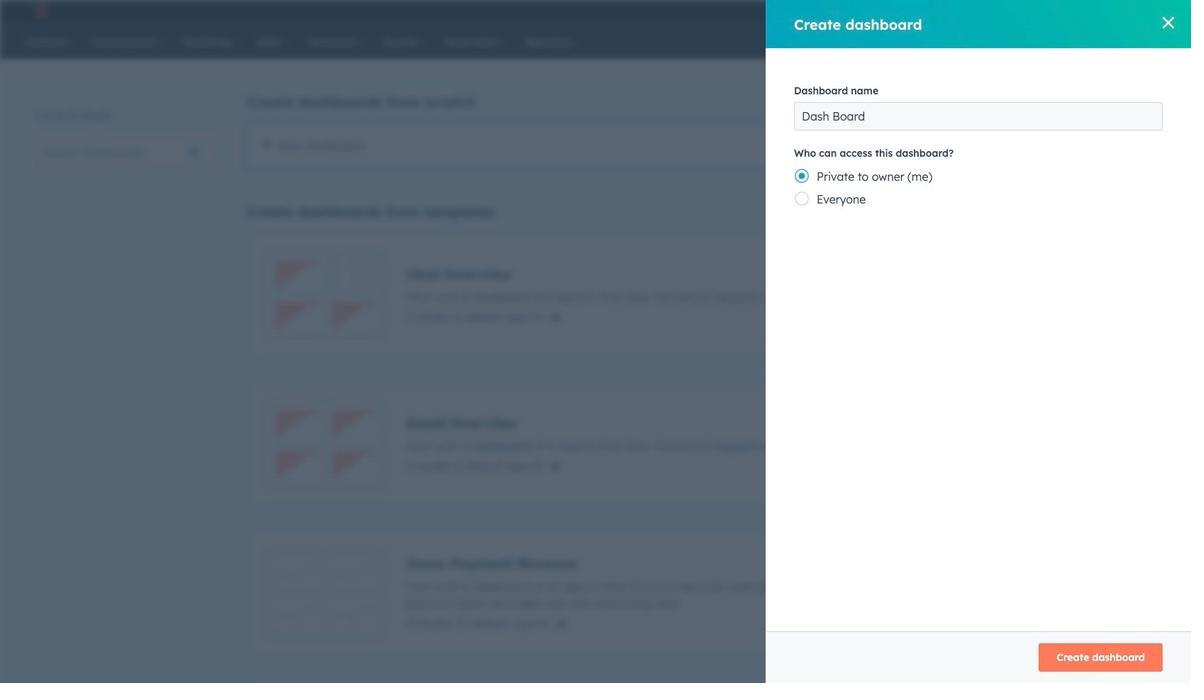 Task type: locate. For each thing, give the bounding box(es) containing it.
menu
[[806, 0, 1164, 23]]

None checkbox
[[247, 381, 1116, 507], [247, 530, 1116, 656], [247, 679, 1116, 683], [247, 381, 1116, 507], [247, 530, 1116, 656], [247, 679, 1116, 683]]

None text field
[[795, 102, 1163, 131]]

None checkbox
[[247, 122, 1116, 169], [247, 232, 1116, 358], [247, 122, 1116, 169], [247, 232, 1116, 358]]

Search HubSpot search field
[[982, 30, 1131, 54]]

marketplaces image
[[910, 6, 922, 19]]

close image
[[1163, 17, 1175, 28]]



Task type: describe. For each thing, give the bounding box(es) containing it.
Search search field
[[34, 138, 211, 167]]

james peterson image
[[1017, 5, 1029, 18]]



Task type: vqa. For each thing, say whether or not it's contained in the screenshot.
topmost caret image
no



